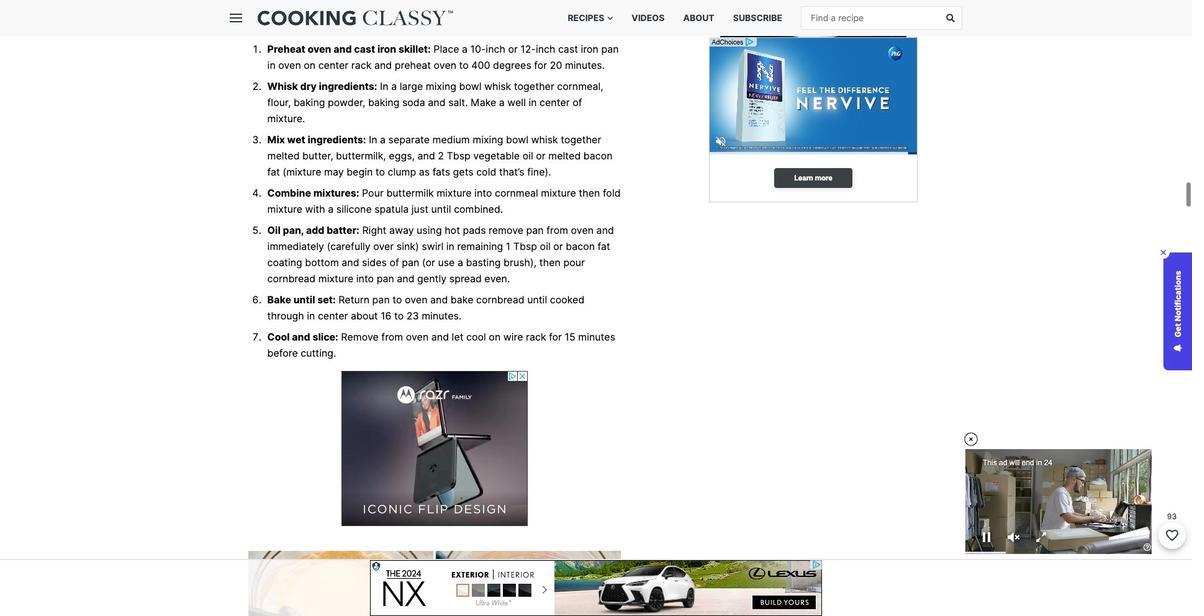 Task type: vqa. For each thing, say whether or not it's contained in the screenshot.
Pancakes shown at a side angle on a large blue plate. Image
no



Task type: locate. For each thing, give the bounding box(es) containing it.
unmute button group
[[1001, 529, 1028, 547]]

baking cornbread in a skillet. image
[[248, 552, 621, 617]]

video player application
[[966, 450, 1152, 555]]

0 vertical spatial advertisement element
[[709, 37, 918, 211]]

advertisement element
[[709, 37, 918, 211], [342, 372, 528, 527], [370, 561, 822, 617]]



Task type: describe. For each thing, give the bounding box(es) containing it.
cooking classy image
[[258, 11, 453, 25]]

2 vertical spatial advertisement element
[[370, 561, 822, 617]]

Find a recipe text field
[[802, 7, 938, 29]]

1 vertical spatial advertisement element
[[342, 372, 528, 527]]



